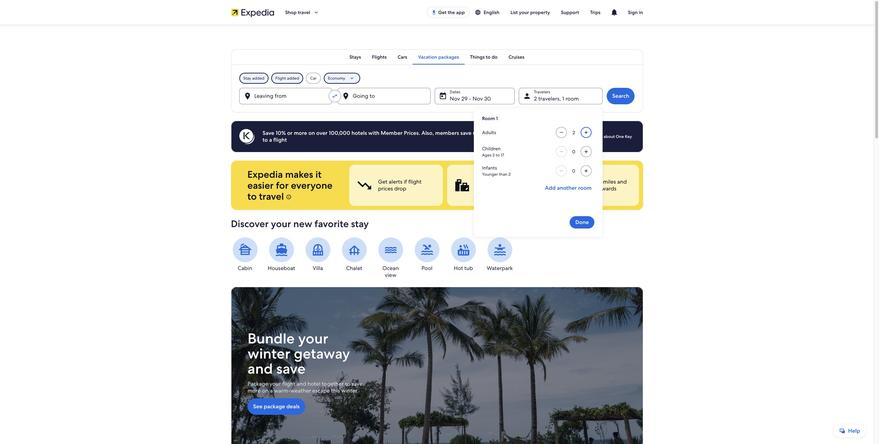 Task type: describe. For each thing, give the bounding box(es) containing it.
a inside the bundle your winter getaway and save package your flight and hotel together to save more on a warm-weather escape this winter.
[[270, 388, 273, 395]]

0 horizontal spatial 1
[[497, 115, 498, 122]]

packages
[[439, 54, 460, 60]]

added for stay added
[[252, 76, 265, 81]]

29
[[462, 95, 468, 102]]

members
[[436, 130, 460, 137]]

flight added
[[276, 76, 299, 81]]

3 out of 3 element
[[546, 165, 640, 206]]

stays
[[350, 54, 361, 60]]

waterpark
[[487, 265, 513, 272]]

flight
[[276, 76, 286, 81]]

17
[[501, 153, 505, 158]]

2 inside infants younger than 2
[[509, 172, 511, 177]]

bundle for your
[[248, 330, 295, 349]]

cruises
[[509, 54, 525, 60]]

makes
[[285, 168, 314, 181]]

nov 29 - nov 30 button
[[435, 88, 515, 104]]

your for discover
[[271, 218, 291, 230]]

over
[[317, 130, 328, 137]]

economy
[[328, 76, 346, 81]]

app
[[457, 9, 465, 15]]

save
[[263, 130, 275, 137]]

your for list
[[519, 9, 530, 15]]

this
[[331, 388, 340, 395]]

to inside children ages 2 to 17
[[496, 153, 500, 158]]

houseboat
[[268, 265, 295, 272]]

stay added
[[244, 76, 265, 81]]

also,
[[422, 130, 434, 137]]

children
[[483, 146, 501, 152]]

shop travel
[[285, 9, 311, 15]]

shop
[[285, 9, 297, 15]]

vacation packages link
[[413, 49, 465, 65]]

villa
[[313, 265, 323, 272]]

support link
[[556, 6, 585, 19]]

winter
[[248, 345, 290, 364]]

bundle your winter getaway and save package your flight and hotel together to save more on a warm-weather escape this winter.
[[248, 330, 363, 395]]

flight inside the bundle your winter getaway and save package your flight and hotel together to save more on a warm-weather escape this winter.
[[282, 381, 295, 388]]

warm-
[[274, 388, 291, 395]]

add
[[527, 130, 537, 137]]

up
[[473, 130, 480, 137]]

vacation
[[419, 54, 438, 60]]

english button
[[470, 6, 505, 19]]

if
[[404, 178, 407, 186]]

one inside earn airline miles and one key rewards
[[574, 185, 585, 192]]

list your property link
[[505, 6, 556, 19]]

earn airline miles and one key rewards
[[574, 178, 627, 192]]

tab list inside bundle your winter getaway and save main content
[[231, 49, 644, 65]]

about
[[604, 134, 615, 140]]

to right the up
[[481, 130, 487, 137]]

swap origin and destination values image
[[332, 93, 338, 99]]

get for get the app
[[439, 9, 447, 15]]

hot
[[454, 265, 463, 272]]

cabin button
[[231, 238, 259, 272]]

travel inside expedia makes it easier for everyone to travel
[[259, 190, 284, 203]]

learn
[[593, 134, 603, 140]]

airline
[[587, 178, 602, 186]]

flights
[[372, 54, 387, 60]]

to inside expedia makes it easier for everyone to travel
[[248, 190, 257, 203]]

1 horizontal spatial key
[[626, 134, 633, 140]]

earn
[[574, 178, 585, 186]]

english
[[484, 9, 500, 15]]

vacation packages
[[419, 54, 460, 60]]

get the app link
[[427, 7, 470, 18]]

30%
[[488, 130, 499, 137]]

winter.
[[342, 388, 359, 395]]

or
[[287, 130, 293, 137]]

cabin
[[238, 265, 253, 272]]

1 vertical spatial and
[[248, 360, 273, 379]]

save inside save 10% or more on over 100,000 hotels with member prices. also, members save up to 30% when you add a hotel to a flight
[[461, 130, 472, 137]]

a right add
[[538, 130, 541, 137]]

discover
[[231, 218, 269, 230]]

weather
[[291, 388, 311, 395]]

together
[[322, 381, 344, 388]]

sign
[[629, 9, 638, 15]]

everyone
[[291, 179, 333, 192]]

you
[[516, 130, 525, 137]]

bundle for flight
[[476, 178, 494, 186]]

cars
[[398, 54, 408, 60]]

the
[[448, 9, 455, 15]]

on inside the bundle your winter getaway and save package your flight and hotel together to save more on a warm-weather escape this winter.
[[262, 388, 269, 395]]

get the app
[[439, 9, 465, 15]]

2 inside dropdown button
[[535, 95, 538, 102]]

villa button
[[304, 238, 332, 272]]

things to do link
[[465, 49, 504, 65]]

pool
[[422, 265, 433, 272]]

infants
[[483, 165, 497, 171]]

chalet button
[[340, 238, 369, 272]]

favorite
[[315, 218, 349, 230]]

travelers,
[[539, 95, 562, 102]]

prices.
[[404, 130, 421, 137]]

trips link
[[585, 6, 607, 19]]

2 nov from the left
[[473, 95, 483, 102]]

communication center icon image
[[611, 8, 619, 16]]

30
[[485, 95, 491, 102]]

flight inside bundle flight + hotel to save
[[495, 178, 509, 186]]

add another room
[[545, 185, 592, 192]]

learn about one key link
[[590, 131, 635, 142]]

room
[[483, 115, 495, 122]]

list your property
[[511, 9, 550, 15]]

hotels
[[352, 130, 367, 137]]

bundle flight + hotel to save
[[476, 178, 534, 192]]

save inside bundle flight + hotel to save
[[476, 185, 487, 192]]



Task type: locate. For each thing, give the bounding box(es) containing it.
one
[[616, 134, 625, 140], [574, 185, 585, 192]]

expedia makes it easier for everyone to travel
[[248, 168, 333, 203]]

property
[[531, 9, 550, 15]]

and right "miles" at the top of the page
[[618, 178, 627, 186]]

2 inside children ages 2 to 17
[[493, 153, 495, 158]]

hotel right "+"
[[515, 178, 527, 186]]

hotel inside the bundle your winter getaway and save package your flight and hotel together to save more on a warm-weather escape this winter.
[[308, 381, 321, 388]]

getaway
[[294, 345, 350, 364]]

on
[[309, 130, 315, 137], [262, 388, 269, 395]]

save up warm-
[[276, 360, 306, 379]]

easier
[[248, 179, 274, 192]]

0 vertical spatial on
[[309, 130, 315, 137]]

new
[[294, 218, 313, 230]]

when
[[501, 130, 515, 137]]

1 horizontal spatial hotel
[[515, 178, 527, 186]]

1 horizontal spatial on
[[309, 130, 315, 137]]

hot tub button
[[450, 238, 478, 272]]

0 horizontal spatial on
[[262, 388, 269, 395]]

travel
[[298, 9, 311, 15], [259, 190, 284, 203]]

bundle your winter getaway and save main content
[[0, 25, 875, 445]]

0 horizontal spatial and
[[248, 360, 273, 379]]

1 right travelers,
[[563, 95, 565, 102]]

room 1
[[483, 115, 498, 122]]

flight left or
[[274, 136, 287, 144]]

nov 29 - nov 30
[[450, 95, 491, 102]]

key right earn at the top right of page
[[587, 185, 596, 192]]

cruises link
[[504, 49, 530, 65]]

nov
[[450, 95, 461, 102], [473, 95, 483, 102]]

travel left 'xsmall' image
[[259, 190, 284, 203]]

xsmall image
[[286, 195, 292, 200]]

hotel right add
[[542, 130, 555, 137]]

stay
[[244, 76, 251, 81]]

flight up "deals"
[[282, 381, 295, 388]]

to inside bundle flight + hotel to save
[[529, 178, 534, 186]]

get inside get the app link
[[439, 9, 447, 15]]

save left the up
[[461, 130, 472, 137]]

room inside button
[[579, 185, 592, 192]]

on left warm-
[[262, 388, 269, 395]]

0 vertical spatial hotel
[[542, 130, 555, 137]]

small image
[[475, 9, 481, 15]]

and up package
[[248, 360, 273, 379]]

bundle inside the bundle your winter getaway and save package your flight and hotel together to save more on a warm-weather escape this winter.
[[248, 330, 295, 349]]

2 right ages
[[493, 153, 495, 158]]

key right about
[[626, 134, 633, 140]]

0 vertical spatial travel
[[298, 9, 311, 15]]

2 vertical spatial 2
[[509, 172, 511, 177]]

1 added from the left
[[252, 76, 265, 81]]

more
[[294, 130, 307, 137], [248, 388, 261, 395]]

1 horizontal spatial and
[[297, 381, 306, 388]]

1 vertical spatial room
[[579, 185, 592, 192]]

1 vertical spatial 1
[[497, 115, 498, 122]]

a left warm-
[[270, 388, 273, 395]]

waterpark button
[[486, 238, 514, 272]]

1 horizontal spatial travel
[[298, 9, 311, 15]]

things to do
[[471, 54, 498, 60]]

0 vertical spatial key
[[626, 134, 633, 140]]

2 horizontal spatial 2
[[535, 95, 538, 102]]

and right warm-
[[297, 381, 306, 388]]

2 vertical spatial hotel
[[308, 381, 321, 388]]

added right flight
[[287, 76, 299, 81]]

added
[[252, 76, 265, 81], [287, 76, 299, 81]]

1 horizontal spatial 2
[[509, 172, 511, 177]]

1 vertical spatial hotel
[[515, 178, 527, 186]]

save
[[461, 130, 472, 137], [476, 185, 487, 192], [276, 360, 306, 379], [352, 381, 363, 388]]

than
[[499, 172, 508, 177]]

economy button
[[324, 73, 361, 84]]

get inside get alerts if flight prices drop
[[378, 178, 388, 186]]

flight right if
[[409, 178, 422, 186]]

car
[[310, 76, 317, 81]]

to left 10%
[[263, 136, 268, 144]]

key
[[626, 134, 633, 140], [587, 185, 596, 192]]

hotel inside bundle flight + hotel to save
[[515, 178, 527, 186]]

1 right room
[[497, 115, 498, 122]]

flight down than
[[495, 178, 509, 186]]

nov right -
[[473, 95, 483, 102]]

add
[[545, 185, 556, 192]]

add another room button
[[543, 182, 595, 195]]

2 travelers, 1 room button
[[519, 88, 603, 104]]

hotel inside save 10% or more on over 100,000 hotels with member prices. also, members save up to 30% when you add a hotel to a flight
[[542, 130, 555, 137]]

+
[[510, 178, 513, 186]]

bundle inside bundle flight + hotel to save
[[476, 178, 494, 186]]

1 vertical spatial get
[[378, 178, 388, 186]]

-
[[469, 95, 472, 102]]

deals
[[286, 404, 300, 411]]

save right this
[[352, 381, 363, 388]]

1 horizontal spatial get
[[439, 9, 447, 15]]

more inside save 10% or more on over 100,000 hotels with member prices. also, members save up to 30% when you add a hotel to a flight
[[294, 130, 307, 137]]

travel inside dropdown button
[[298, 9, 311, 15]]

0 horizontal spatial hotel
[[308, 381, 321, 388]]

in
[[640, 9, 644, 15]]

expedia
[[248, 168, 283, 181]]

0 horizontal spatial nov
[[450, 95, 461, 102]]

trailing image
[[313, 9, 319, 15]]

2 horizontal spatial and
[[618, 178, 627, 186]]

2 left travelers,
[[535, 95, 538, 102]]

a
[[538, 130, 541, 137], [269, 136, 272, 144], [270, 388, 273, 395]]

on left over at the top of page
[[309, 130, 315, 137]]

hotel left the 'together'
[[308, 381, 321, 388]]

1 vertical spatial 2
[[493, 153, 495, 158]]

learn about one key
[[593, 134, 633, 140]]

2 added from the left
[[287, 76, 299, 81]]

1 horizontal spatial nov
[[473, 95, 483, 102]]

2 right than
[[509, 172, 511, 177]]

rewards
[[597, 185, 617, 192]]

get right download the app button image
[[439, 9, 447, 15]]

0 vertical spatial get
[[439, 9, 447, 15]]

1 vertical spatial key
[[587, 185, 596, 192]]

miles
[[603, 178, 616, 186]]

1 vertical spatial one
[[574, 185, 585, 192]]

0 horizontal spatial more
[[248, 388, 261, 395]]

things
[[471, 54, 485, 60]]

nov left 29
[[450, 95, 461, 102]]

0 horizontal spatial get
[[378, 178, 388, 186]]

room inside dropdown button
[[566, 95, 579, 102]]

1 vertical spatial travel
[[259, 190, 284, 203]]

2 vertical spatial and
[[297, 381, 306, 388]]

alerts
[[389, 178, 403, 186]]

flight inside save 10% or more on over 100,000 hotels with member prices. also, members save up to 30% when you add a hotel to a flight
[[274, 136, 287, 144]]

2 out of 3 element
[[447, 165, 541, 206]]

a left 10%
[[269, 136, 272, 144]]

0 vertical spatial more
[[294, 130, 307, 137]]

more up see
[[248, 388, 261, 395]]

1 out of 3 element
[[349, 165, 443, 206]]

10%
[[276, 130, 286, 137]]

search
[[613, 92, 630, 100]]

1 vertical spatial bundle
[[248, 330, 295, 349]]

get for get alerts if flight prices drop
[[378, 178, 388, 186]]

0 horizontal spatial one
[[574, 185, 585, 192]]

to right "+"
[[529, 178, 534, 186]]

more right or
[[294, 130, 307, 137]]

with
[[369, 130, 380, 137]]

travel left trailing image
[[298, 9, 311, 15]]

member
[[381, 130, 403, 137]]

to left do
[[486, 54, 491, 60]]

get left alerts at top
[[378, 178, 388, 186]]

1 inside dropdown button
[[563, 95, 565, 102]]

0 vertical spatial room
[[566, 95, 579, 102]]

stay
[[351, 218, 369, 230]]

and inside earn airline miles and one key rewards
[[618, 178, 627, 186]]

save down the "younger"
[[476, 185, 487, 192]]

list
[[511, 9, 518, 15]]

pool button
[[413, 238, 442, 272]]

download the app button image
[[432, 10, 437, 15]]

1 horizontal spatial bundle
[[476, 178, 494, 186]]

shop travel button
[[280, 4, 325, 21]]

chalet
[[347, 265, 363, 272]]

1 vertical spatial more
[[248, 388, 261, 395]]

1 nov from the left
[[450, 95, 461, 102]]

to inside the bundle your winter getaway and save package your flight and hotel together to save more on a warm-weather escape this winter.
[[345, 381, 350, 388]]

added right stay
[[252, 76, 265, 81]]

1 horizontal spatial added
[[287, 76, 299, 81]]

0 vertical spatial 2
[[535, 95, 538, 102]]

0 vertical spatial 1
[[563, 95, 565, 102]]

0 horizontal spatial travel
[[259, 190, 284, 203]]

trips
[[591, 9, 601, 15]]

ocean
[[383, 265, 399, 272]]

tub
[[465, 265, 473, 272]]

1 vertical spatial on
[[262, 388, 269, 395]]

tab list
[[231, 49, 644, 65]]

added for flight added
[[287, 76, 299, 81]]

0 horizontal spatial key
[[587, 185, 596, 192]]

1 horizontal spatial 1
[[563, 95, 565, 102]]

0 vertical spatial bundle
[[476, 178, 494, 186]]

2 travelers, 1 room
[[535, 95, 579, 102]]

to inside tab list
[[486, 54, 491, 60]]

to down expedia
[[248, 190, 257, 203]]

on inside save 10% or more on over 100,000 hotels with member prices. also, members save up to 30% when you add a hotel to a flight
[[309, 130, 315, 137]]

do
[[492, 54, 498, 60]]

0 horizontal spatial 2
[[493, 153, 495, 158]]

key inside earn airline miles and one key rewards
[[587, 185, 596, 192]]

your for bundle
[[298, 330, 328, 349]]

save 10% or more on over 100,000 hotels with member prices. also, members save up to 30% when you add a hotel to a flight
[[263, 130, 555, 144]]

travel sale activities deals image
[[231, 287, 644, 445]]

support
[[561, 9, 580, 15]]

escape
[[312, 388, 330, 395]]

more inside the bundle your winter getaway and save package your flight and hotel together to save more on a warm-weather escape this winter.
[[248, 388, 261, 395]]

see package deals
[[253, 404, 300, 411]]

expedia logo image
[[231, 8, 274, 17]]

discover your new favorite stay
[[231, 218, 369, 230]]

to left 17
[[496, 153, 500, 158]]

younger
[[483, 172, 498, 177]]

1 horizontal spatial one
[[616, 134, 625, 140]]

0 vertical spatial and
[[618, 178, 627, 186]]

to right this
[[345, 381, 350, 388]]

another
[[558, 185, 577, 192]]

sign in button
[[623, 4, 649, 21]]

and
[[618, 178, 627, 186], [248, 360, 273, 379], [297, 381, 306, 388]]

houseboat button
[[268, 238, 296, 272]]

flight inside get alerts if flight prices drop
[[409, 178, 422, 186]]

children ages 2 to 17
[[483, 146, 505, 158]]

1 horizontal spatial more
[[294, 130, 307, 137]]

package
[[248, 381, 268, 388]]

0 horizontal spatial bundle
[[248, 330, 295, 349]]

2 horizontal spatial hotel
[[542, 130, 555, 137]]

0 vertical spatial one
[[616, 134, 625, 140]]

tab list containing stays
[[231, 49, 644, 65]]

stays link
[[344, 49, 367, 65]]

for
[[276, 179, 289, 192]]

0 horizontal spatial added
[[252, 76, 265, 81]]



Task type: vqa. For each thing, say whether or not it's contained in the screenshot.
rightmost and
yes



